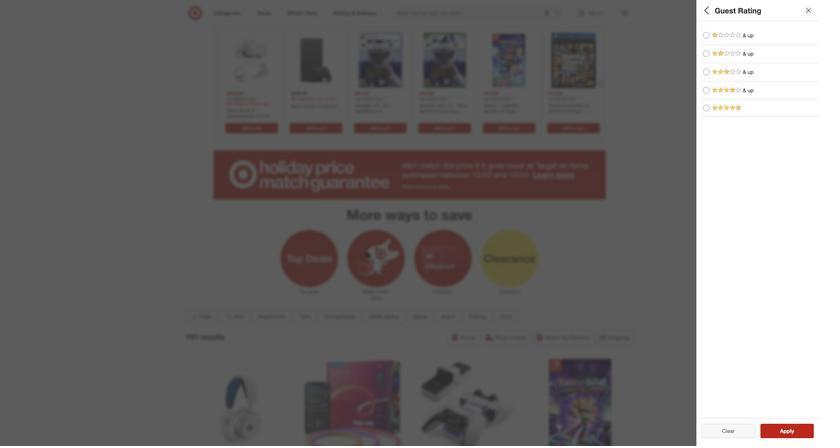 Task type: locate. For each thing, give the bounding box(es) containing it.
0 horizontal spatial series
[[291, 102, 302, 107]]

1 vertical spatial results
[[784, 428, 801, 434]]

0 horizontal spatial type button
[[294, 309, 316, 324]]

playstation
[[355, 108, 378, 114], [549, 114, 572, 120]]

0 horizontal spatial esrb rating
[[369, 313, 399, 320]]

sale up 2:
[[248, 96, 256, 101]]

1 add from the left
[[241, 126, 248, 130]]

1 horizontal spatial $69.99
[[427, 96, 438, 101]]

1 horizontal spatial xbox
[[330, 97, 339, 102]]

esrb rating
[[702, 97, 740, 104], [369, 313, 399, 320]]

in inside $349.99 in cart on xbox series x console
[[312, 97, 316, 102]]

0 vertical spatial esrb rating button
[[702, 90, 819, 113]]

esrb inside all filters dialog
[[702, 97, 719, 104]]

0 horizontal spatial esrb
[[369, 313, 383, 320]]

$34.99 reg $69.99 sale madden nfl 24 - xbox series x/xbox one
[[420, 91, 468, 114]]

reg inside the $34.99 reg $69.99 sale madden nfl 24 - playstation 5
[[355, 96, 361, 101]]

in for store
[[509, 334, 513, 341]]

if
[[475, 161, 479, 170]]

0 vertical spatial type button
[[702, 44, 819, 67]]

5 reg from the left
[[549, 96, 554, 101]]

apply.
[[438, 184, 450, 189]]

1 horizontal spatial on
[[394, 13, 405, 25]]

2 nfl from the left
[[438, 103, 446, 108]]

add
[[241, 126, 248, 130], [305, 126, 313, 130], [370, 126, 377, 130], [434, 126, 442, 130], [499, 126, 506, 130], [563, 126, 571, 130]]

0 horizontal spatial on
[[325, 97, 329, 102]]

add to cart down xbox series x console
[[305, 126, 326, 130]]

1 reg from the left
[[226, 96, 232, 101]]

2 madden from the left
[[420, 103, 437, 108]]

department inside all filters dialog
[[702, 28, 737, 36]]

$19.99
[[484, 91, 498, 96]]

in left store
[[509, 334, 513, 341]]

filters
[[713, 6, 733, 15]]

- inside $14.99 reg $29.99 sale grand theft auto v: premium edition - playstation 4
[[584, 108, 585, 114]]

1 horizontal spatial 24
[[448, 103, 453, 108]]

1 vertical spatial & up radio
[[703, 87, 710, 94]]

1 horizontal spatial department button
[[702, 21, 819, 44]]

nfl inside $34.99 reg $69.99 sale madden nfl 24 - xbox series x/xbox one
[[438, 103, 446, 108]]

in up xbox series x console
[[312, 97, 316, 102]]

4 reg from the left
[[484, 96, 490, 101]]

add to cart for mario + rabbids: sparks of hope - nintendo switch
[[499, 126, 520, 130]]

$34.99 inside $34.99 reg $69.99 sale madden nfl 24 - xbox series x/xbox one
[[420, 91, 433, 96]]

1 clear from the left
[[719, 428, 731, 434]]

$249.99 reg $299.99 sale
[[226, 91, 256, 101]]

0 vertical spatial target
[[536, 161, 557, 170]]

2 24 from the left
[[448, 103, 453, 108]]

madden inside the $34.99 reg $69.99 sale madden nfl 24 - playstation 5
[[355, 103, 372, 108]]

cart up xbox series x console
[[317, 97, 324, 102]]

department
[[702, 28, 737, 36], [257, 313, 286, 320]]

esrb rating button inside all filters dialog
[[702, 90, 819, 113]]

results inside button
[[784, 428, 801, 434]]

0 vertical spatial rating
[[738, 6, 761, 15]]

1 & up radio from the top
[[703, 32, 710, 39]]

add to cart down reality
[[241, 126, 262, 130]]

1 horizontal spatial results
[[784, 428, 801, 434]]

0 vertical spatial type
[[702, 51, 716, 58]]

top
[[408, 13, 422, 25]]

add to cart for grand theft auto v: premium edition - playstation 4
[[563, 126, 584, 130]]

0 vertical spatial results
[[201, 332, 225, 341]]

all
[[733, 428, 738, 434]]

cart down xbox series x console
[[319, 126, 326, 130]]

& up radio
[[703, 32, 710, 39], [703, 87, 710, 94]]

0 horizontal spatial items
[[425, 13, 450, 25]]

cart down the switch
[[512, 126, 520, 130]]

one inside $34.99 reg $69.99 sale madden nfl 24 - xbox series x/xbox one
[[450, 108, 459, 114]]

1 madden from the left
[[355, 103, 372, 108]]

6 add to cart from the left
[[563, 126, 584, 130]]

4 add from the left
[[434, 126, 442, 130]]

add for grand theft auto v: premium edition - playstation 4
[[563, 126, 571, 130]]

791
[[186, 332, 198, 341]]

5 sale from the left
[[568, 96, 576, 101]]

add to cart button down the "x/xbox" at right
[[418, 123, 471, 133]]

same day delivery button
[[533, 330, 594, 345]]

- for meta quest 2: advanced all-in-one virtual reality headset - 128gb
[[274, 119, 276, 125]]

1 horizontal spatial esrb rating
[[702, 97, 740, 104]]

to down 5
[[378, 126, 382, 130]]

xbox up xbox series x console
[[330, 97, 339, 102]]

1 nfl from the left
[[374, 103, 382, 108]]

results right see
[[784, 428, 801, 434]]

0 vertical spatial in
[[312, 97, 316, 102]]

2 $69.99 from the left
[[427, 96, 438, 101]]

grand
[[549, 103, 561, 108]]

24 inside the $34.99 reg $69.99 sale madden nfl 24 - playstation 5
[[383, 103, 388, 108]]

5 add to cart from the left
[[499, 126, 520, 130]]

cart down 'headset' at the left top
[[254, 126, 262, 130]]

add down xbox series x console
[[305, 126, 313, 130]]

shop in store button
[[483, 330, 530, 345]]

0 horizontal spatial type
[[299, 313, 310, 320]]

1 horizontal spatial series
[[303, 103, 316, 109]]

nfl inside the $34.99 reg $69.99 sale madden nfl 24 - playstation 5
[[374, 103, 382, 108]]

add for mario + rabbids: sparks of hope - nintendo switch
[[499, 126, 506, 130]]

xbox series x console image
[[288, 33, 344, 88]]

1 horizontal spatial in
[[509, 334, 513, 341]]

samba de amigo: party central - nintendo switch image
[[530, 359, 631, 446], [530, 359, 631, 446]]

1 horizontal spatial one
[[450, 108, 459, 114]]

meta quest 2: advanced all-in-one virtual reality headset - 128gb
[[226, 108, 276, 130]]

0 horizontal spatial playstation
[[355, 108, 378, 114]]

1 horizontal spatial items
[[570, 161, 589, 170]]

on
[[394, 13, 405, 25], [325, 97, 329, 102], [559, 161, 568, 170]]

playstation inside the $34.99 reg $69.99 sale madden nfl 24 - playstation 5
[[355, 108, 378, 114]]

$34.99 inside the $34.99 reg $69.99 sale madden nfl 24 - playstation 5
[[355, 91, 369, 96]]

cart for xbox series x console
[[319, 126, 326, 130]]

1 24 from the left
[[383, 103, 388, 108]]

playstation inside $14.99 reg $29.99 sale grand theft auto v: premium edition - playstation 4
[[549, 114, 572, 120]]

one up 'headset' at the left top
[[261, 113, 269, 119]]

$34.99 for madden nfl 24 - playstation 5
[[355, 91, 369, 96]]

target right at
[[536, 161, 557, 170]]

1 vertical spatial compatibility
[[324, 313, 355, 320]]

reg
[[226, 96, 232, 101], [355, 96, 361, 101], [420, 96, 425, 101], [484, 96, 490, 101], [549, 96, 554, 101]]

1 vertical spatial rating
[[720, 97, 740, 104]]

$19.99 reg $39.99 sale mario + rabbids: sparks of hope - nintendo switch
[[484, 91, 519, 120]]

to for grand theft auto v: premium edition - playstation 4
[[572, 126, 575, 130]]

brand
[[441, 313, 455, 320]]

to down the "x/xbox" at right
[[443, 126, 447, 130]]

on left "top"
[[394, 13, 405, 25]]

madden inside $34.99 reg $69.99 sale madden nfl 24 - xbox series x/xbox one
[[420, 103, 437, 108]]

add down the "x/xbox" at right
[[434, 126, 442, 130]]

by
[[481, 313, 486, 320]]

0 horizontal spatial department button
[[252, 309, 291, 324]]

one right the "x/xbox" at right
[[450, 108, 459, 114]]

add to cart button down the switch
[[483, 123, 535, 133]]

sale for madden nfl 24 - xbox series x/xbox one
[[439, 96, 447, 101]]

madden nfl 24 - playstation 5 image
[[353, 33, 408, 88]]

reg for grand theft auto v: premium edition - playstation 4
[[549, 96, 554, 101]]

nfl for series
[[438, 103, 446, 108]]

5 add from the left
[[499, 126, 506, 130]]

6 add from the left
[[563, 126, 571, 130]]

0 horizontal spatial one
[[261, 113, 269, 119]]

1 vertical spatial esrb rating button
[[363, 309, 405, 324]]

1 horizontal spatial type
[[702, 51, 716, 58]]

0 horizontal spatial target
[[362, 289, 375, 294]]

3 reg from the left
[[420, 96, 425, 101]]

add down reality
[[241, 126, 248, 130]]

theft
[[562, 103, 573, 108]]

1 horizontal spatial $34.99
[[420, 91, 433, 96]]

playstation down premium
[[549, 114, 572, 120]]

target up the offers
[[362, 289, 375, 294]]

add for madden nfl 24 - playstation 5
[[370, 126, 377, 130]]

xbox series x console
[[291, 103, 338, 109]]

1 vertical spatial department button
[[252, 309, 291, 324]]

on up xbox series x console
[[325, 97, 329, 102]]

genre button
[[407, 309, 433, 324]]

add to cart button down all-
[[225, 123, 278, 133]]

guest rating dialog
[[697, 0, 819, 446]]

esrb
[[702, 97, 719, 104], [369, 313, 383, 320]]

nfl up 5
[[374, 103, 382, 108]]

nfl up the "x/xbox" at right
[[438, 103, 446, 108]]

on right learn
[[559, 161, 568, 170]]

0 vertical spatial on
[[394, 13, 405, 25]]

4 sale from the left
[[504, 96, 511, 101]]

0 vertical spatial compatibility
[[702, 74, 741, 81]]

0 horizontal spatial compatibility button
[[319, 309, 361, 324]]

2 add to cart from the left
[[305, 126, 326, 130]]

reg for madden nfl 24 - xbox series x/xbox one
[[420, 96, 425, 101]]

series down $349.99
[[303, 103, 316, 109]]

1 vertical spatial type button
[[294, 309, 316, 324]]

$349.99
[[297, 97, 311, 102]]

redcard™
[[433, 289, 453, 294]]

0 vertical spatial department button
[[702, 21, 819, 44]]

more ways to save
[[347, 206, 473, 223]]

0 horizontal spatial 24
[[383, 103, 388, 108]]

1 horizontal spatial esrb
[[702, 97, 719, 104]]

1 add to cart from the left
[[241, 126, 262, 130]]

clear
[[719, 428, 731, 434], [722, 428, 735, 434]]

0 horizontal spatial results
[[201, 332, 225, 341]]

add to cart down 5
[[370, 126, 391, 130]]

$14.99 reg $29.99 sale grand theft auto v: premium edition - playstation 4
[[549, 91, 589, 120]]

1 vertical spatial on
[[325, 97, 329, 102]]

reg inside $19.99 reg $39.99 sale mario + rabbids: sparks of hope - nintendo switch
[[484, 96, 490, 101]]

price
[[456, 161, 473, 170]]

& up radio
[[703, 50, 710, 57], [703, 69, 710, 75]]

cart down the $34.99 reg $69.99 sale madden nfl 24 - playstation 5
[[383, 126, 391, 130]]

- inside $19.99 reg $39.99 sale mario + rabbids: sparks of hope - nintendo switch
[[517, 108, 519, 114]]

1 vertical spatial in
[[509, 334, 513, 341]]

price button
[[495, 309, 518, 324]]

add to cart button
[[225, 123, 278, 133], [290, 123, 342, 133], [354, 123, 407, 133], [418, 123, 471, 133], [483, 123, 535, 133], [547, 123, 600, 133]]

cart for madden nfl 24 - xbox series x/xbox one
[[448, 126, 455, 130]]

0 vertical spatial compatibility button
[[702, 67, 819, 90]]

madden
[[355, 103, 372, 108], [420, 103, 437, 108]]

add to cart button down 5
[[354, 123, 407, 133]]

add to cart down the switch
[[499, 126, 520, 130]]

to down reality
[[249, 126, 253, 130]]

sale inside $34.99 reg $69.99 sale madden nfl 24 - xbox series x/xbox one
[[439, 96, 447, 101]]

add to cart button down xbox series x console
[[290, 123, 342, 133]]

clear for clear
[[722, 428, 735, 434]]

1 horizontal spatial playstation
[[549, 114, 572, 120]]

add to cart
[[241, 126, 262, 130], [305, 126, 326, 130], [370, 126, 391, 130], [434, 126, 455, 130], [499, 126, 520, 130], [563, 126, 584, 130]]

clear inside button
[[722, 428, 735, 434]]

2 add to cart button from the left
[[290, 123, 342, 133]]

add to cart down the "x/xbox" at right
[[434, 126, 455, 130]]

xbox down $349.99
[[291, 103, 301, 109]]

1 horizontal spatial madden
[[420, 103, 437, 108]]

1 vertical spatial esrb
[[369, 313, 383, 320]]

2 reg from the left
[[355, 96, 361, 101]]

2 $34.99 from the left
[[420, 91, 433, 96]]

meta
[[226, 108, 237, 113]]

one
[[450, 108, 459, 114], [261, 113, 269, 119]]

What can we help you find? suggestions appear below search field
[[393, 6, 556, 20]]

sale up the "x/xbox" at right
[[439, 96, 447, 101]]

results right 791 at bottom
[[201, 332, 225, 341]]

3 add to cart button from the left
[[354, 123, 407, 133]]

esrb rating inside all filters dialog
[[702, 97, 740, 104]]

deals
[[308, 289, 319, 294]]

None radio
[[703, 105, 710, 111]]

search
[[551, 10, 567, 17]]

1 horizontal spatial type button
[[702, 44, 819, 67]]

&
[[743, 32, 746, 39], [743, 50, 746, 57], [743, 69, 746, 75], [743, 87, 746, 93]]

save
[[442, 206, 473, 223]]

5 add to cart button from the left
[[483, 123, 535, 133]]

sale for mario + rabbids: sparks of hope - nintendo switch
[[504, 96, 511, 101]]

console
[[307, 102, 321, 107], [321, 103, 338, 109]]

0 vertical spatial esrb rating
[[702, 97, 740, 104]]

24 inside $34.99 reg $69.99 sale madden nfl 24 - xbox series x/xbox one
[[448, 103, 453, 108]]

$39.99
[[491, 96, 503, 101]]

xbox inside $349.99 in cart on xbox series x console
[[330, 97, 339, 102]]

$69.99 inside the $34.99 reg $69.99 sale madden nfl 24 - playstation 5
[[362, 96, 374, 101]]

-
[[390, 103, 391, 108], [454, 103, 456, 108], [517, 108, 519, 114], [584, 108, 585, 114], [274, 119, 276, 125]]

1 add to cart button from the left
[[225, 123, 278, 133]]

to down the switch
[[507, 126, 511, 130]]

4 up from the top
[[748, 87, 754, 93]]

0 vertical spatial items
[[425, 13, 450, 25]]

1 sale from the left
[[248, 96, 256, 101]]

x inside $349.99 in cart on xbox series x console
[[303, 102, 305, 107]]

2 sale from the left
[[375, 96, 383, 101]]

6 add to cart button from the left
[[547, 123, 600, 133]]

0 vertical spatial esrb
[[702, 97, 719, 104]]

add to cart button down "4"
[[547, 123, 600, 133]]

sale inside $14.99 reg $29.99 sale grand theft auto v: premium edition - playstation 4
[[568, 96, 576, 101]]

one inside the meta quest 2: advanced all-in-one virtual reality headset - 128gb
[[261, 113, 269, 119]]

0 horizontal spatial $69.99
[[362, 96, 374, 101]]

the
[[443, 161, 454, 170]]

0 vertical spatial & up radio
[[703, 32, 710, 39]]

3 add to cart from the left
[[370, 126, 391, 130]]

add down the switch
[[499, 126, 506, 130]]

sale up rabbids:
[[504, 96, 511, 101]]

0 horizontal spatial madden
[[355, 103, 372, 108]]

carousel region
[[213, 8, 606, 150]]

price
[[500, 313, 512, 320]]

1 horizontal spatial department
[[702, 28, 737, 36]]

redcard™ link
[[410, 228, 476, 295]]

in inside button
[[509, 334, 513, 341]]

1 horizontal spatial compatibility
[[702, 74, 741, 81]]

sold by button
[[463, 309, 492, 324]]

hope
[[505, 108, 516, 114]]

add to cart button for mario + rabbids: sparks of hope - nintendo switch
[[483, 123, 535, 133]]

items inside carousel region
[[425, 13, 450, 25]]

reg inside $14.99 reg $29.99 sale grand theft auto v: premium edition - playstation 4
[[549, 96, 554, 101]]

add down edition
[[563, 126, 571, 130]]

0 vertical spatial & up radio
[[703, 50, 710, 57]]

1 horizontal spatial nfl
[[438, 103, 446, 108]]

24 for xbox
[[448, 103, 453, 108]]

sold by
[[469, 313, 486, 320]]

4
[[573, 114, 575, 120]]

xbox left mario
[[457, 103, 468, 108]]

to for madden nfl 24 - playstation 5
[[378, 126, 382, 130]]

to for xbox series x console
[[314, 126, 318, 130]]

0 vertical spatial department
[[702, 28, 737, 36]]

add down the $34.99 reg $69.99 sale madden nfl 24 - playstation 5
[[370, 126, 377, 130]]

0 horizontal spatial x
[[303, 102, 305, 107]]

steelseries arctis nova 7p wireless gaming headset - white image
[[188, 359, 289, 446], [188, 359, 289, 446]]

sale inside $19.99 reg $39.99 sale mario + rabbids: sparks of hope - nintendo switch
[[504, 96, 511, 101]]

- inside the $34.99 reg $69.99 sale madden nfl 24 - playstation 5
[[390, 103, 391, 108]]

4 add to cart button from the left
[[418, 123, 471, 133]]

to down xbox series x console
[[314, 126, 318, 130]]

it
[[482, 161, 486, 170]]

Include out of stock checkbox
[[702, 348, 708, 355]]

series down $499.99
[[291, 102, 302, 107]]

$29.99
[[555, 96, 567, 101]]

series left the "x/xbox" at right
[[420, 108, 433, 114]]

department button
[[702, 21, 819, 44], [252, 309, 291, 324]]

1 vertical spatial & up radio
[[703, 69, 710, 75]]

0 horizontal spatial $34.99
[[355, 91, 369, 96]]

0 horizontal spatial department
[[257, 313, 286, 320]]

2 add from the left
[[305, 126, 313, 130]]

1 $69.99 from the left
[[362, 96, 374, 101]]

madden nfl 24 - xbox series x/xbox one image
[[417, 33, 472, 88]]

in for cart
[[312, 97, 316, 102]]

cart
[[317, 97, 324, 102], [254, 126, 262, 130], [319, 126, 326, 130], [383, 126, 391, 130], [448, 126, 455, 130], [512, 126, 520, 130], [576, 126, 584, 130]]

insten charging station for ps5 controller - dual charger & dock with led indicator for sony playstation 5, gaming accessories, white image
[[416, 359, 517, 446], [416, 359, 517, 446]]

same day delivery
[[545, 334, 589, 341]]

compatibility
[[702, 74, 741, 81], [324, 313, 355, 320]]

3 add from the left
[[370, 126, 377, 130]]

$69.99 inside $34.99 reg $69.99 sale madden nfl 24 - xbox series x/xbox one
[[427, 96, 438, 101]]

rating
[[738, 6, 761, 15], [720, 97, 740, 104], [384, 313, 399, 320]]

1 vertical spatial target
[[362, 289, 375, 294]]

goes
[[488, 161, 505, 170]]

cart inside $349.99 in cart on xbox series x console
[[317, 97, 324, 102]]

1 $34.99 from the left
[[355, 91, 369, 96]]

& up
[[743, 32, 754, 39], [743, 50, 754, 57], [743, 69, 754, 75], [743, 87, 754, 93]]

4 add to cart from the left
[[434, 126, 455, 130]]

2 clear from the left
[[722, 428, 735, 434]]

1 horizontal spatial esrb rating button
[[702, 90, 819, 113]]

add to cart down "4"
[[563, 126, 584, 130]]

10/22
[[472, 170, 492, 180]]

save
[[369, 13, 391, 25]]

reg for madden nfl 24 - playstation 5
[[355, 96, 361, 101]]

add to cart for madden nfl 24 - playstation 5
[[370, 126, 391, 130]]

govee rgbic led neon rope light 6.5' image
[[302, 359, 403, 446], [302, 359, 403, 446]]

2 vertical spatial on
[[559, 161, 568, 170]]

clear inside button
[[719, 428, 731, 434]]

cart down the "x/xbox" at right
[[448, 126, 455, 130]]

to down "4"
[[572, 126, 575, 130]]

1 vertical spatial department
[[257, 313, 286, 320]]

filter
[[200, 313, 211, 320]]

1 horizontal spatial target
[[536, 161, 557, 170]]

type
[[702, 51, 716, 58], [299, 313, 310, 320]]

cart for grand theft auto v: premium edition - playstation 4
[[576, 126, 584, 130]]

3 sale from the left
[[439, 96, 447, 101]]

meta quest 2: advanced all-in-one virtual reality headset - 128gb image
[[224, 33, 279, 88]]

cart down edition
[[576, 126, 584, 130]]

- for $19.99 reg $39.99 sale mario + rabbids: sparks of hope - nintendo switch
[[517, 108, 519, 114]]

see
[[773, 428, 783, 434]]

5
[[380, 108, 382, 114]]

1 vertical spatial items
[[570, 161, 589, 170]]

sale up theft at the top right of the page
[[568, 96, 576, 101]]

sale inside the $34.99 reg $69.99 sale madden nfl 24 - playstation 5
[[375, 96, 383, 101]]

items inside 'we'll match the price if it goes lower at target on items purchased between 10/22 and 12/24.'
[[570, 161, 589, 170]]

4 & up from the top
[[743, 87, 754, 93]]

0 horizontal spatial in
[[312, 97, 316, 102]]

madden for madden nfl 24 - playstation 5
[[355, 103, 372, 108]]

2 horizontal spatial on
[[559, 161, 568, 170]]

sale up 5
[[375, 96, 383, 101]]

match
[[420, 161, 441, 170]]

2 horizontal spatial xbox
[[457, 103, 468, 108]]

0 horizontal spatial compatibility
[[324, 313, 355, 320]]

target circle™ offers
[[362, 289, 390, 301]]

cart for madden nfl 24 - playstation 5
[[383, 126, 391, 130]]

- inside the meta quest 2: advanced all-in-one virtual reality headset - 128gb
[[274, 119, 276, 125]]

reg inside $34.99 reg $69.99 sale madden nfl 24 - xbox series x/xbox one
[[420, 96, 425, 101]]

0 horizontal spatial esrb rating button
[[363, 309, 405, 324]]

- inside $34.99 reg $69.99 sale madden nfl 24 - xbox series x/xbox one
[[454, 103, 456, 108]]

2 horizontal spatial series
[[420, 108, 433, 114]]

playstation left 5
[[355, 108, 378, 114]]

esrb rating button
[[702, 90, 819, 113], [363, 309, 405, 324]]

0 horizontal spatial nfl
[[374, 103, 382, 108]]

premium
[[549, 108, 567, 114]]



Task type: vqa. For each thing, say whether or not it's contained in the screenshot.
rightmost YOU
no



Task type: describe. For each thing, give the bounding box(es) containing it.
guest
[[715, 6, 736, 15]]

results for see results
[[784, 428, 801, 434]]

24 for playstation
[[383, 103, 388, 108]]

reg inside $249.99 reg $299.99 sale
[[226, 96, 232, 101]]

target inside 'we'll match the price if it goes lower at target on items purchased between 10/22 and 12/24.'
[[536, 161, 557, 170]]

1 vertical spatial type
[[299, 313, 310, 320]]

pickup
[[460, 334, 476, 341]]

learn
[[533, 170, 554, 180]]

in-
[[255, 113, 261, 119]]

- for $14.99 reg $29.99 sale grand theft auto v: premium edition - playstation 4
[[584, 108, 585, 114]]

mario + rabbids: sparks of hope - nintendo switch image
[[482, 33, 537, 88]]

clearance
[[499, 289, 520, 294]]

0 horizontal spatial xbox
[[291, 103, 301, 109]]

delivery
[[570, 334, 589, 341]]

to left the save
[[424, 206, 438, 223]]

advanced
[[226, 113, 247, 119]]

add to cart button for grand theft auto v: premium edition - playstation 4
[[547, 123, 600, 133]]

lower
[[507, 161, 525, 170]]

sale inside $249.99 reg $299.99 sale
[[248, 96, 256, 101]]

2 up from the top
[[748, 50, 754, 57]]

grand theft auto v: premium edition - playstation 4 image
[[546, 33, 601, 88]]

headset
[[256, 119, 273, 125]]

ways
[[385, 206, 420, 223]]

xbox inside $34.99 reg $69.99 sale madden nfl 24 - xbox series x/xbox one
[[457, 103, 468, 108]]

all filters dialog
[[697, 0, 819, 446]]

2 & up radio from the top
[[703, 69, 710, 75]]

add to cart button for xbox series x console
[[290, 123, 342, 133]]

offers
[[370, 295, 382, 301]]

shipping button
[[596, 330, 633, 345]]

on inside $349.99 in cart on xbox series x console
[[325, 97, 329, 102]]

pickup button
[[448, 330, 480, 345]]

1 vertical spatial esrb rating
[[369, 313, 399, 320]]

rating inside all filters dialog
[[720, 97, 740, 104]]

target holiday price match guarantee image
[[213, 150, 606, 199]]

1 & from the top
[[743, 32, 746, 39]]

filter button
[[186, 309, 216, 324]]

type inside all filters dialog
[[702, 51, 716, 58]]

1 & up radio from the top
[[703, 50, 710, 57]]

sort button
[[219, 309, 249, 324]]

add to cart button for madden nfl 24 - xbox series x/xbox one
[[418, 123, 471, 133]]

day
[[560, 334, 569, 341]]

1 vertical spatial compatibility button
[[319, 309, 361, 324]]

add to cart for xbox series x console
[[305, 126, 326, 130]]

search button
[[551, 6, 567, 22]]

we'll
[[402, 161, 417, 170]]

guest rating
[[715, 6, 761, 15]]

brand button
[[435, 309, 461, 324]]

top deals
[[299, 289, 319, 294]]

top deals link
[[276, 228, 343, 295]]

v:
[[585, 103, 589, 108]]

add to cart button for madden nfl 24 - playstation 5
[[354, 123, 407, 133]]

switch
[[504, 114, 518, 120]]

all-
[[248, 113, 255, 119]]

128gb
[[226, 125, 241, 130]]

$499.99
[[291, 91, 307, 96]]

$249.99
[[226, 91, 243, 96]]

1 horizontal spatial compatibility button
[[702, 67, 819, 90]]

console inside $349.99 in cart on xbox series x console
[[307, 102, 321, 107]]

reg for mario + rabbids: sparks of hope - nintendo switch
[[484, 96, 490, 101]]

clear for clear all
[[719, 428, 731, 434]]

more
[[347, 206, 381, 223]]

$34.99 reg $69.99 sale madden nfl 24 - playstation 5
[[355, 91, 391, 114]]

compatibility inside all filters dialog
[[702, 74, 741, 81]]

at
[[527, 161, 534, 170]]

department button inside all filters dialog
[[702, 21, 819, 44]]

add to cart button for meta quest 2: advanced all-in-one virtual reality headset - 128gb
[[225, 123, 278, 133]]

$69.99 for 5
[[362, 96, 374, 101]]

reality
[[241, 119, 255, 125]]

2 vertical spatial rating
[[384, 313, 399, 320]]

1 horizontal spatial x
[[317, 103, 320, 109]]

12/24.
[[509, 170, 531, 180]]

to for mario + rabbids: sparks of hope - nintendo switch
[[507, 126, 511, 130]]

3 & up from the top
[[743, 69, 754, 75]]

apply
[[780, 428, 794, 434]]

quest
[[238, 108, 250, 113]]

and
[[494, 170, 507, 180]]

1 & up from the top
[[743, 32, 754, 39]]

4 & from the top
[[743, 87, 746, 93]]

791 results
[[186, 332, 225, 341]]

cart for meta quest 2: advanced all-in-one virtual reality headset - 128gb
[[254, 126, 262, 130]]

clear all
[[719, 428, 738, 434]]

$349.99 in cart on xbox series x console
[[291, 97, 339, 107]]

$69.99 for series
[[427, 96, 438, 101]]

genre
[[413, 313, 427, 320]]

cart for mario + rabbids: sparks of hope - nintendo switch
[[512, 126, 520, 130]]

sparks
[[484, 108, 498, 114]]

learn more
[[533, 170, 575, 180]]

store
[[514, 334, 526, 341]]

sort
[[234, 313, 244, 320]]

+
[[497, 103, 500, 108]]

2 & from the top
[[743, 50, 746, 57]]

x/xbox
[[434, 108, 449, 114]]

3 up from the top
[[748, 69, 754, 75]]

add for meta quest 2: advanced all-in-one virtual reality headset - 128gb
[[241, 126, 248, 130]]

2 & up from the top
[[743, 50, 754, 57]]

nintendo
[[484, 114, 503, 120]]

3 & from the top
[[743, 69, 746, 75]]

see results button
[[760, 424, 814, 438]]

exclusions
[[415, 184, 437, 189]]

2 & up radio from the top
[[703, 87, 710, 94]]

add for madden nfl 24 - xbox series x/xbox one
[[434, 126, 442, 130]]

none radio inside guest rating dialog
[[703, 105, 710, 111]]

madden for madden nfl 24 - xbox series x/xbox one
[[420, 103, 437, 108]]

add for xbox series x console
[[305, 126, 313, 130]]

results for 791 results
[[201, 332, 225, 341]]

mario
[[484, 103, 496, 108]]

1 up from the top
[[748, 32, 754, 39]]

to for madden nfl 24 - xbox series x/xbox one
[[443, 126, 447, 130]]

$34.99 for madden nfl 24 - xbox series x/xbox one
[[420, 91, 433, 96]]

some exclusions apply.
[[402, 184, 450, 189]]

between
[[440, 170, 470, 180]]

sale for madden nfl 24 - playstation 5
[[375, 96, 383, 101]]

save on top items
[[369, 13, 450, 25]]

purchased
[[402, 170, 438, 180]]

virtual
[[226, 119, 239, 125]]

top
[[299, 289, 307, 294]]

add to cart for meta quest 2: advanced all-in-one virtual reality headset - 128gb
[[241, 126, 262, 130]]

more
[[556, 170, 575, 180]]

target inside target circle™ offers
[[362, 289, 375, 294]]

all filters
[[702, 6, 733, 15]]

to for meta quest 2: advanced all-in-one virtual reality headset - 128gb
[[249, 126, 253, 130]]

nfl for 5
[[374, 103, 382, 108]]

see results
[[773, 428, 801, 434]]

apply button
[[760, 424, 814, 438]]

rating inside dialog
[[738, 6, 761, 15]]

clear button
[[702, 424, 755, 438]]

sale for grand theft auto v: premium edition - playstation 4
[[568, 96, 576, 101]]

series inside $349.99 in cart on xbox series x console
[[291, 102, 302, 107]]

series inside $34.99 reg $69.99 sale madden nfl 24 - xbox series x/xbox one
[[420, 108, 433, 114]]

sold
[[469, 313, 479, 320]]

auto
[[574, 103, 584, 108]]

add to cart for madden nfl 24 - xbox series x/xbox one
[[434, 126, 455, 130]]

clearance link
[[476, 228, 543, 295]]

on inside 'we'll match the price if it goes lower at target on items purchased between 10/22 and 12/24.'
[[559, 161, 568, 170]]



